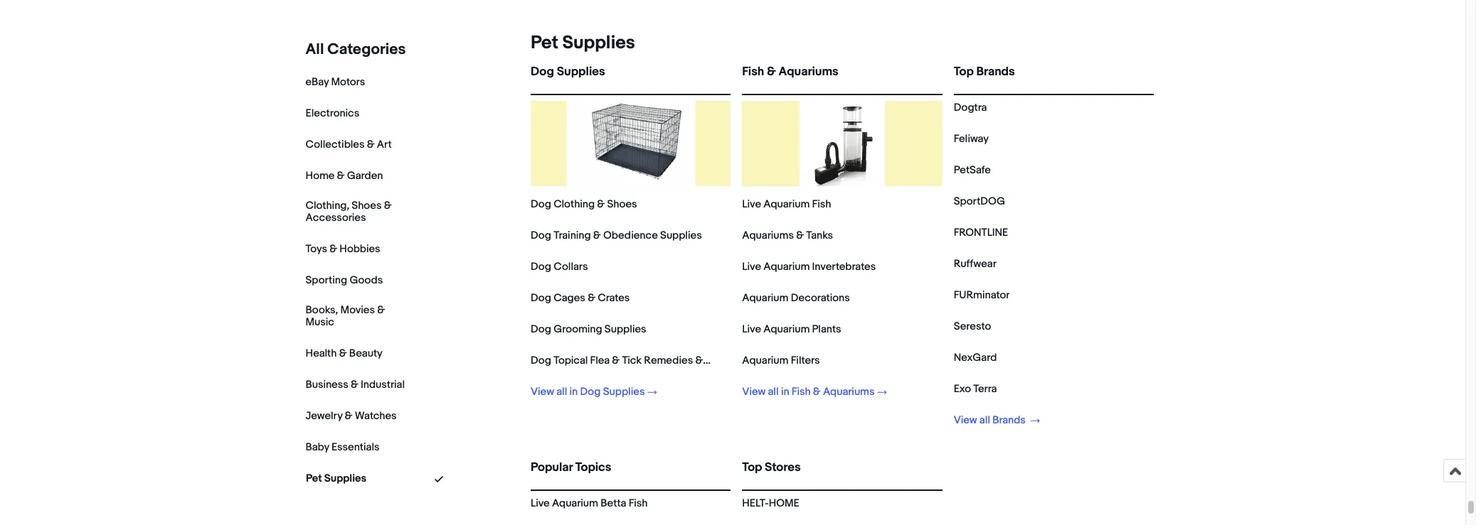Task type: vqa. For each thing, say whether or not it's contained in the screenshot.
Dog Clothing & Shoes's Dog
yes



Task type: locate. For each thing, give the bounding box(es) containing it.
clothing, shoes & accessories
[[306, 199, 392, 225]]

1 vertical spatial collars
[[706, 354, 740, 368]]

all
[[306, 41, 325, 59]]

furminator link
[[954, 289, 1010, 302]]

grooming
[[554, 323, 602, 337]]

1 in from the left
[[570, 386, 578, 399]]

1 horizontal spatial pet supplies link
[[525, 32, 635, 54]]

tick
[[622, 354, 642, 368]]

in
[[570, 386, 578, 399], [781, 386, 790, 399]]

view all in fish & aquariums link
[[742, 386, 887, 399]]

1 horizontal spatial in
[[781, 386, 790, 399]]

popular topics
[[531, 461, 612, 475]]

in down the aquarium filters link
[[781, 386, 790, 399]]

terra
[[974, 383, 997, 396]]

pet up dog supplies
[[531, 32, 559, 54]]

feliway link
[[954, 132, 989, 146]]

dog supplies image
[[566, 101, 695, 186]]

1 horizontal spatial pet
[[531, 32, 559, 54]]

all for &
[[768, 386, 779, 399]]

shoes inside clothing, shoes & accessories
[[352, 199, 382, 213]]

brands down terra
[[993, 414, 1026, 428]]

aquarium for live aquarium invertebrates
[[764, 260, 810, 274]]

seresto
[[954, 320, 991, 334]]

1 vertical spatial top
[[742, 461, 762, 475]]

petsafe
[[954, 164, 991, 177]]

dog topical flea & tick remedies & collars link
[[531, 354, 740, 368]]

0 vertical spatial top
[[954, 65, 974, 79]]

live aquarium fish link
[[742, 198, 831, 211]]

exo terra link
[[954, 383, 997, 396]]

view all in dog supplies link
[[531, 386, 657, 399]]

aquarium filters link
[[742, 354, 820, 368]]

dog clothing & shoes
[[531, 198, 637, 211]]

all down the 'topical'
[[557, 386, 567, 399]]

health
[[306, 347, 337, 360]]

pet supplies up dog supplies
[[531, 32, 635, 54]]

shoes down garden
[[352, 199, 382, 213]]

electronics link
[[306, 107, 360, 120]]

dog supplies
[[531, 65, 605, 79]]

pet supplies link down baby essentials link
[[306, 472, 367, 486]]

dog
[[531, 65, 554, 79], [531, 198, 551, 211], [531, 229, 551, 243], [531, 260, 551, 274], [531, 292, 551, 305], [531, 323, 551, 337], [531, 354, 551, 368], [580, 386, 601, 399]]

0 horizontal spatial all
[[557, 386, 567, 399]]

betta
[[601, 497, 626, 511]]

in down the 'topical'
[[570, 386, 578, 399]]

top for top brands
[[954, 65, 974, 79]]

aquariums & tanks
[[742, 229, 833, 243]]

home & garden link
[[306, 169, 383, 183]]

1 horizontal spatial collars
[[706, 354, 740, 368]]

aquarium down aquariums & tanks
[[764, 260, 810, 274]]

health & beauty link
[[306, 347, 383, 360]]

1 vertical spatial pet
[[306, 472, 322, 486]]

baby essentials
[[306, 441, 380, 454]]

essentials
[[332, 441, 380, 454]]

all down the aquarium filters link
[[768, 386, 779, 399]]

1 horizontal spatial top
[[954, 65, 974, 79]]

0 vertical spatial pet
[[531, 32, 559, 54]]

live down popular
[[531, 497, 550, 511]]

live for live aquarium plants
[[742, 323, 761, 337]]

pet supplies
[[531, 32, 635, 54], [306, 472, 367, 486]]

1 vertical spatial pet supplies
[[306, 472, 367, 486]]

top brands
[[954, 65, 1015, 79]]

ebay motors link
[[306, 75, 366, 89]]

live for live aquarium betta fish
[[531, 497, 550, 511]]

jewelry & watches
[[306, 410, 397, 423]]

in for supplies
[[570, 386, 578, 399]]

top left stores
[[742, 461, 762, 475]]

top up dogtra
[[954, 65, 974, 79]]

supplies
[[562, 32, 635, 54], [557, 65, 605, 79], [660, 229, 702, 243], [605, 323, 647, 337], [603, 386, 645, 399], [324, 472, 367, 486]]

1 vertical spatial pet supplies link
[[306, 472, 367, 486]]

aquarium up the aquarium filters link
[[764, 323, 810, 337]]

top
[[954, 65, 974, 79], [742, 461, 762, 475]]

1 vertical spatial brands
[[993, 414, 1026, 428]]

live down aquariums & tanks link
[[742, 260, 761, 274]]

aquarium down popular topics
[[552, 497, 598, 511]]

shoes
[[607, 198, 637, 211], [352, 199, 382, 213]]

crates
[[598, 292, 630, 305]]

toys
[[306, 243, 328, 256]]

2 in from the left
[[781, 386, 790, 399]]

view for dog
[[531, 386, 554, 399]]

sportdog
[[954, 195, 1005, 209]]

ruffwear link
[[954, 258, 997, 271]]

fish & aquariums image
[[800, 101, 885, 186]]

seresto link
[[954, 320, 991, 334]]

movies
[[341, 304, 375, 317]]

live aquarium betta fish link
[[531, 497, 648, 511]]

dog for dog training & obedience supplies
[[531, 229, 551, 243]]

dog for dog collars
[[531, 260, 551, 274]]

brands up dogtra
[[977, 65, 1015, 79]]

aquarium up aquariums & tanks link
[[764, 198, 810, 211]]

dog collars
[[531, 260, 588, 274]]

view down exo
[[954, 414, 977, 428]]

aquarium up live aquarium plants 'link'
[[742, 292, 789, 305]]

0 horizontal spatial shoes
[[352, 199, 382, 213]]

0 vertical spatial collars
[[554, 260, 588, 274]]

invertebrates
[[812, 260, 876, 274]]

live up aquariums & tanks
[[742, 198, 761, 211]]

baby
[[306, 441, 330, 454]]

1 horizontal spatial all
[[768, 386, 779, 399]]

goods
[[350, 274, 383, 287]]

1 horizontal spatial view
[[742, 386, 766, 399]]

view all brands
[[954, 414, 1028, 428]]

0 vertical spatial pet supplies link
[[525, 32, 635, 54]]

business
[[306, 378, 349, 392]]

collectibles & art
[[306, 138, 392, 152]]

collars up cages
[[554, 260, 588, 274]]

dog training & obedience supplies
[[531, 229, 702, 243]]

aquarium left filters
[[742, 354, 789, 368]]

cages
[[554, 292, 586, 305]]

in for &
[[781, 386, 790, 399]]

topical
[[554, 354, 588, 368]]

all down terra
[[980, 414, 991, 428]]

dog cages & crates link
[[531, 292, 630, 305]]

exo
[[954, 383, 971, 396]]

0 vertical spatial pet supplies
[[531, 32, 635, 54]]

live up the aquarium filters link
[[742, 323, 761, 337]]

baby essentials link
[[306, 441, 380, 454]]

0 vertical spatial brands
[[977, 65, 1015, 79]]

accessories
[[306, 211, 366, 225]]

0 horizontal spatial in
[[570, 386, 578, 399]]

business & industrial link
[[306, 378, 405, 392]]

shoes up dog training & obedience supplies link
[[607, 198, 637, 211]]

collars right remedies
[[706, 354, 740, 368]]

dog for dog clothing & shoes
[[531, 198, 551, 211]]

& inside books, movies & music
[[378, 304, 385, 317]]

dog grooming supplies
[[531, 323, 647, 337]]

health & beauty
[[306, 347, 383, 360]]

0 horizontal spatial view
[[531, 386, 554, 399]]

pet supplies link up dog supplies
[[525, 32, 635, 54]]

aquarium for live aquarium plants
[[764, 323, 810, 337]]

frontline link
[[954, 226, 1009, 240]]

0 horizontal spatial pet
[[306, 472, 322, 486]]

aquariums
[[779, 65, 839, 79], [742, 229, 794, 243], [823, 386, 875, 399]]

pet supplies down baby essentials link
[[306, 472, 367, 486]]

electronics
[[306, 107, 360, 120]]

0 horizontal spatial top
[[742, 461, 762, 475]]

pet down "baby"
[[306, 472, 322, 486]]

pet supplies link
[[525, 32, 635, 54], [306, 472, 367, 486]]

view down the aquarium filters link
[[742, 386, 766, 399]]

garden
[[347, 169, 383, 183]]

home & garden
[[306, 169, 383, 183]]

view down the 'topical'
[[531, 386, 554, 399]]

view for fish
[[742, 386, 766, 399]]

dog grooming supplies link
[[531, 323, 647, 337]]

live for live aquarium fish
[[742, 198, 761, 211]]



Task type: describe. For each thing, give the bounding box(es) containing it.
view all brands link
[[954, 414, 1041, 428]]

dog for dog supplies
[[531, 65, 554, 79]]

view all in dog supplies
[[531, 386, 645, 399]]

aquarium decorations link
[[742, 292, 850, 305]]

live aquarium invertebrates link
[[742, 260, 876, 274]]

flea
[[590, 354, 610, 368]]

watches
[[355, 410, 397, 423]]

industrial
[[361, 378, 405, 392]]

remedies
[[644, 354, 693, 368]]

clothing, shoes & accessories link
[[306, 199, 406, 225]]

collectibles
[[306, 138, 365, 152]]

exo terra
[[954, 383, 997, 396]]

live aquarium invertebrates
[[742, 260, 876, 274]]

books,
[[306, 304, 338, 317]]

dog for dog topical flea & tick remedies & collars
[[531, 354, 551, 368]]

aquariums & tanks link
[[742, 229, 833, 243]]

dog for dog cages & crates
[[531, 292, 551, 305]]

clothing,
[[306, 199, 350, 213]]

books, movies & music link
[[306, 304, 406, 329]]

0 horizontal spatial collars
[[554, 260, 588, 274]]

dog topical flea & tick remedies & collars
[[531, 354, 740, 368]]

dog collars link
[[531, 260, 588, 274]]

sportdog link
[[954, 195, 1005, 209]]

ebay
[[306, 75, 329, 89]]

categories
[[328, 41, 406, 59]]

2 horizontal spatial view
[[954, 414, 977, 428]]

stores
[[765, 461, 801, 475]]

dog for dog grooming supplies
[[531, 323, 551, 337]]

popular
[[531, 461, 573, 475]]

music
[[306, 316, 335, 329]]

hobbies
[[340, 243, 381, 256]]

all for supplies
[[557, 386, 567, 399]]

home
[[306, 169, 335, 183]]

1 vertical spatial aquariums
[[742, 229, 794, 243]]

sporting
[[306, 274, 348, 287]]

nexgard
[[954, 352, 997, 365]]

& inside clothing, shoes & accessories
[[384, 199, 392, 213]]

ebay motors
[[306, 75, 366, 89]]

aquarium for live aquarium fish
[[764, 198, 810, 211]]

ruffwear
[[954, 258, 997, 271]]

dog training & obedience supplies link
[[531, 229, 702, 243]]

aquarium for live aquarium betta fish
[[552, 497, 598, 511]]

helt-home link
[[742, 497, 800, 511]]

jewelry & watches link
[[306, 410, 397, 423]]

0 horizontal spatial pet supplies
[[306, 472, 367, 486]]

beauty
[[350, 347, 383, 360]]

sporting goods link
[[306, 274, 383, 287]]

art
[[377, 138, 392, 152]]

dog supplies link
[[531, 65, 731, 91]]

dog cages & crates
[[531, 292, 630, 305]]

helt-home
[[742, 497, 800, 511]]

fish & aquariums
[[742, 65, 839, 79]]

training
[[554, 229, 591, 243]]

live aquarium fish
[[742, 198, 831, 211]]

0 horizontal spatial pet supplies link
[[306, 472, 367, 486]]

2 vertical spatial aquariums
[[823, 386, 875, 399]]

live aquarium plants
[[742, 323, 841, 337]]

feliway
[[954, 132, 989, 146]]

toys & hobbies link
[[306, 243, 381, 256]]

2 horizontal spatial all
[[980, 414, 991, 428]]

top for top stores
[[742, 461, 762, 475]]

aquarium filters
[[742, 354, 820, 368]]

clothing
[[554, 198, 595, 211]]

view all in fish & aquariums
[[742, 386, 875, 399]]

frontline
[[954, 226, 1009, 240]]

home
[[769, 497, 800, 511]]

filters
[[791, 354, 820, 368]]

dogtra link
[[954, 101, 987, 115]]

1 horizontal spatial shoes
[[607, 198, 637, 211]]

topics
[[575, 461, 612, 475]]

toys & hobbies
[[306, 243, 381, 256]]

top stores
[[742, 461, 801, 475]]

helt-
[[742, 497, 769, 511]]

furminator
[[954, 289, 1010, 302]]

fish & aquariums link
[[742, 65, 943, 91]]

obedience
[[603, 229, 658, 243]]

sporting goods
[[306, 274, 383, 287]]

live for live aquarium invertebrates
[[742, 260, 761, 274]]

jewelry
[[306, 410, 343, 423]]

0 vertical spatial aquariums
[[779, 65, 839, 79]]

1 horizontal spatial pet supplies
[[531, 32, 635, 54]]

business & industrial
[[306, 378, 405, 392]]

motors
[[332, 75, 366, 89]]

books, movies & music
[[306, 304, 385, 329]]

live aquarium betta fish
[[531, 497, 648, 511]]

decorations
[[791, 292, 850, 305]]

petsafe link
[[954, 164, 991, 177]]

dogtra
[[954, 101, 987, 115]]



